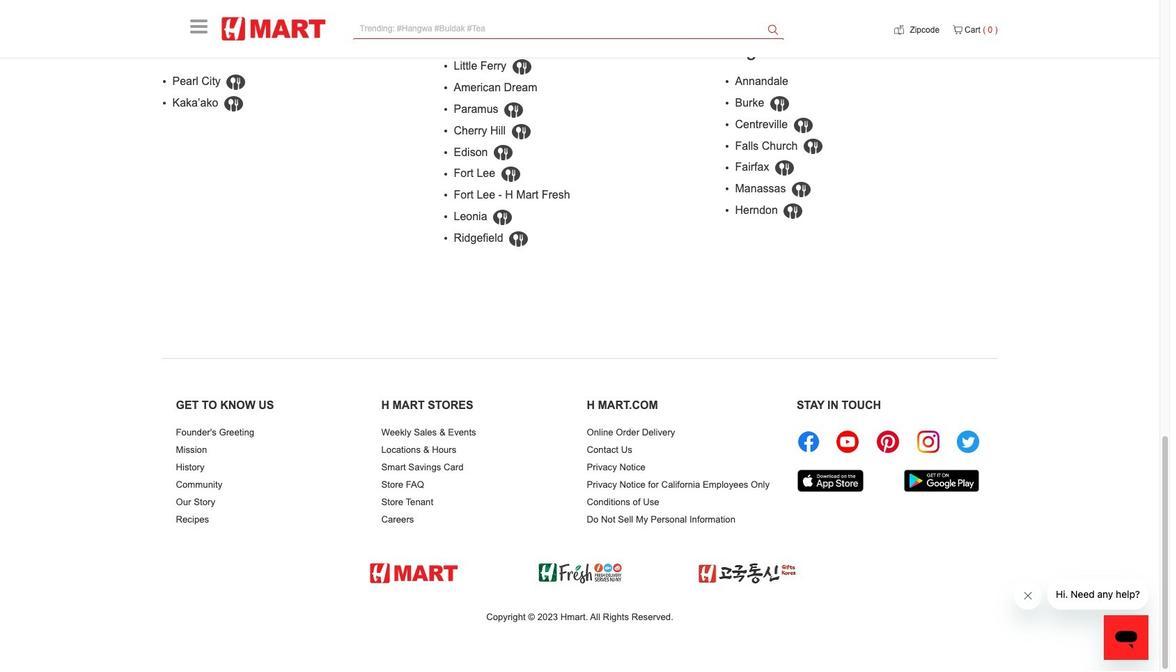 Task type: describe. For each thing, give the bounding box(es) containing it.
h fresh image
[[538, 563, 622, 584]]

hmart google play image
[[905, 470, 980, 492]]

hmart facebook image
[[798, 430, 820, 453]]

hmart pinterest image
[[877, 430, 900, 453]]

hmart youtube image
[[837, 430, 859, 453]]



Task type: locate. For each thing, give the bounding box(es) containing it.
1 vertical spatial h mart image
[[366, 563, 460, 584]]

hmart twitter image
[[957, 430, 980, 453]]

hmart instagram image
[[918, 430, 940, 453]]

0 horizontal spatial h mart image
[[221, 11, 326, 46]]

hmart app store image
[[798, 470, 864, 492]]

0 vertical spatial h mart image
[[221, 11, 326, 46]]

Trending: #Hangwa #Buldak #Tea text field
[[354, 18, 784, 39]]

h mart go-guk image
[[699, 563, 796, 584]]

restaurant image
[[224, 72, 249, 93], [221, 93, 247, 114], [768, 93, 793, 114], [502, 99, 527, 120], [791, 115, 817, 136], [509, 121, 534, 142], [773, 158, 798, 179], [499, 164, 524, 185], [491, 207, 516, 228], [507, 229, 532, 249]]

1 horizontal spatial h mart image
[[366, 563, 460, 584]]

restaurant image
[[510, 56, 535, 77], [801, 136, 826, 157], [491, 142, 516, 163], [790, 179, 815, 200], [782, 201, 807, 222]]

h mart image
[[221, 11, 326, 46], [366, 563, 460, 584]]



Task type: vqa. For each thing, say whether or not it's contained in the screenshot.
Ottogi Wide Vermicelli 14.1Oz(400G), 오뚜기 옛날 납작 당면 14.1Oz(400G) image
no



